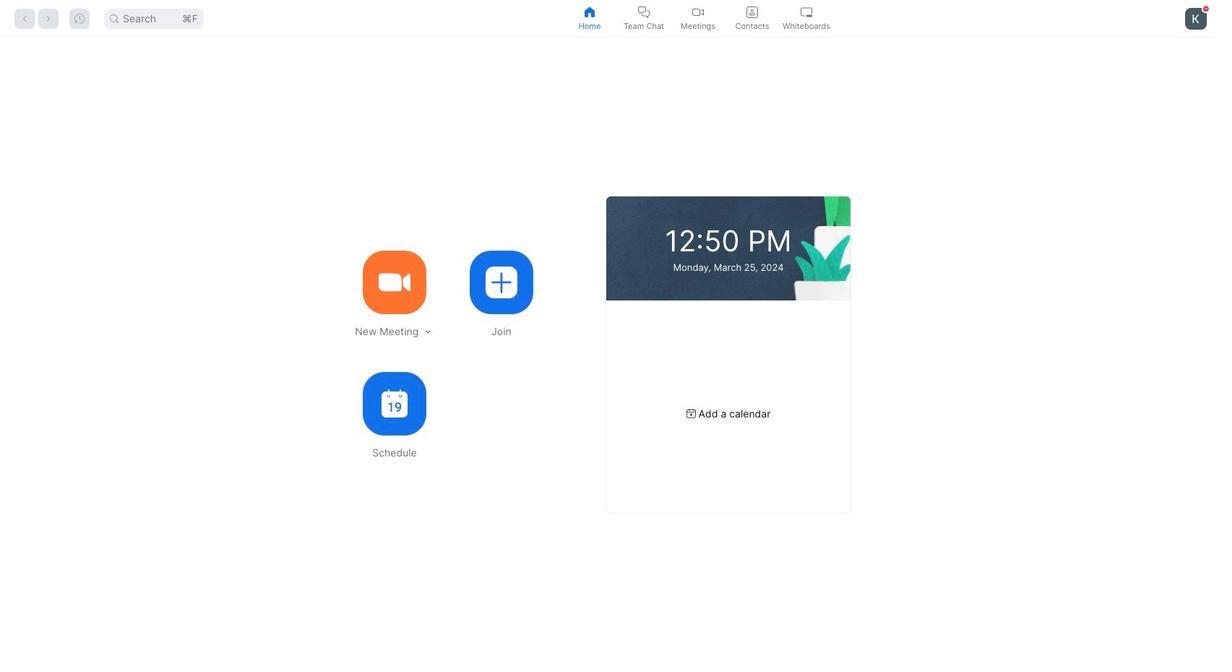 Task type: vqa. For each thing, say whether or not it's contained in the screenshot.
Schedule icon
yes



Task type: locate. For each thing, give the bounding box(es) containing it.
chevron down small image
[[423, 327, 433, 337]]

video on image
[[693, 6, 704, 18], [693, 6, 704, 18]]

whiteboard small image
[[801, 6, 813, 18], [801, 6, 813, 18]]

home small image
[[584, 6, 596, 18]]

plus squircle image
[[486, 267, 518, 298], [486, 267, 518, 298]]

video camera on image
[[379, 267, 411, 298], [379, 267, 411, 298]]

magnifier image
[[110, 14, 119, 23]]

team chat image
[[639, 6, 650, 18], [639, 6, 650, 18]]

tab panel
[[0, 38, 1215, 672]]

do not disturb image
[[1204, 6, 1210, 11], [1204, 6, 1210, 11]]

tab list
[[563, 0, 834, 37]]

magnifier image
[[110, 14, 119, 23]]

schedule image
[[382, 390, 408, 418]]



Task type: describe. For each thing, give the bounding box(es) containing it.
home small image
[[584, 6, 596, 18]]

calendar add calendar image
[[687, 409, 696, 419]]

profile contact image
[[747, 6, 759, 18]]

calendar add calendar image
[[687, 409, 696, 419]]

chevron down small image
[[423, 327, 433, 337]]

profile contact image
[[747, 6, 759, 18]]



